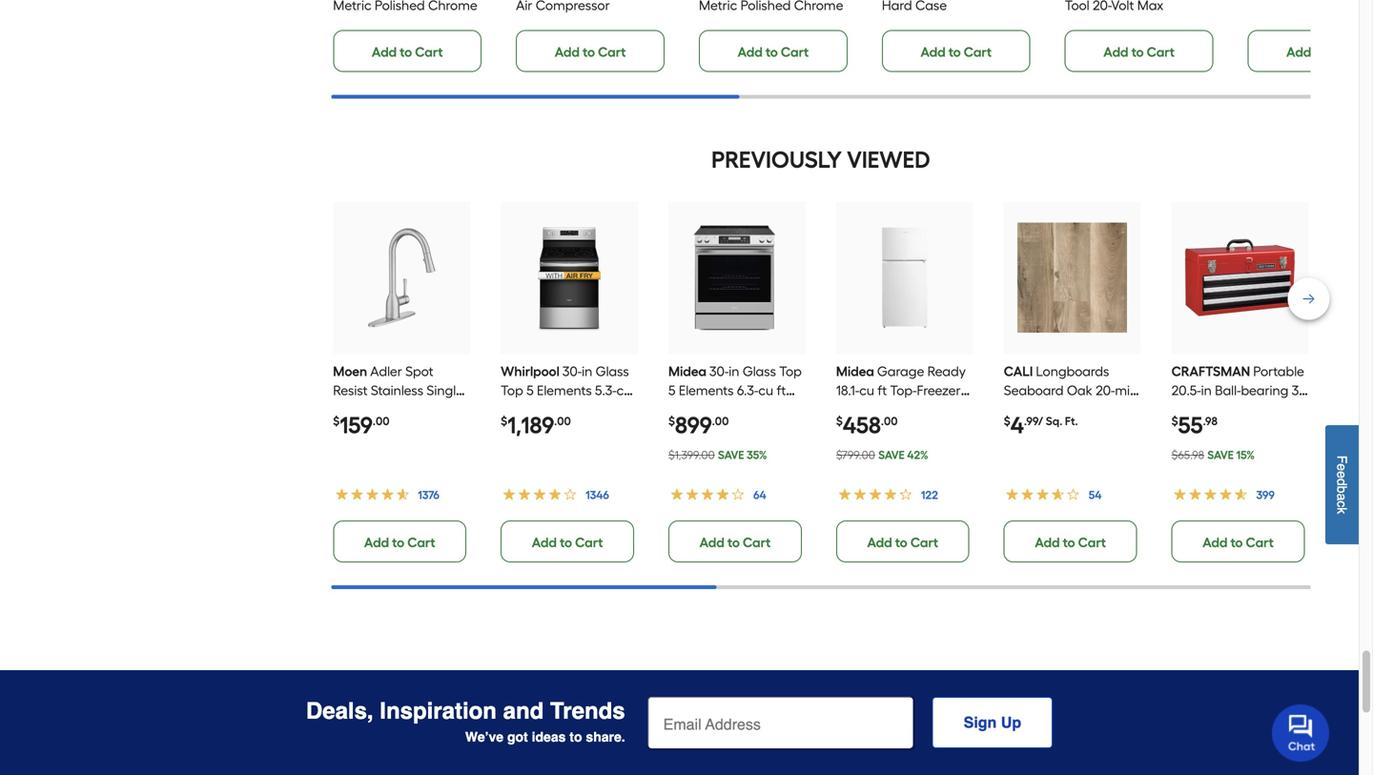 Task type: describe. For each thing, give the bounding box(es) containing it.
cali longboards seaboard oak 20-mil x 9-in w x 70-in l waterproof and water resistant interlocking luxury vinyl plank flooring (26.62-sq ft/ carton) image
[[1018, 223, 1128, 333]]

add for 55 list item's the add to cart link
[[1203, 534, 1228, 551]]

f
[[1335, 456, 1350, 464]]

deals, inspiration and trends we've got ideas to share.
[[306, 698, 625, 745]]

$ 4 .99/ sq. ft.
[[1004, 411, 1078, 439]]

viewed
[[847, 146, 931, 173]]

$ 55 .98
[[1172, 411, 1218, 439]]

5 add to cart list item from the left
[[1065, 0, 1218, 72]]

and
[[503, 698, 544, 725]]

$799.00
[[836, 448, 875, 462]]

15%
[[1237, 448, 1255, 462]]

cart for the add to cart link for third add to cart list item from right
[[781, 44, 809, 60]]

moen
[[333, 363, 367, 379]]

$ 1,189 .00
[[501, 411, 571, 439]]

add to cart inside 4 list item
[[1035, 534, 1106, 551]]

add for the add to cart link corresponding to 159 "list item"
[[364, 534, 389, 551]]

whirlpool
[[501, 363, 560, 379]]

add to cart link for '458' list item
[[836, 521, 970, 563]]

share.
[[586, 730, 625, 745]]

add for the add to cart link related to fifth add to cart list item
[[1104, 44, 1129, 60]]

$ for 159
[[333, 414, 340, 428]]

to inside 899 list item
[[728, 534, 740, 551]]

1,189 list item
[[501, 202, 638, 563]]

cali link
[[1004, 363, 1133, 513]]

cart for the add to cart link inside 899 list item
[[743, 534, 771, 551]]

1,189
[[508, 411, 554, 439]]

add to cart link for 159 "list item"
[[333, 521, 467, 563]]

craftsman portable 20.5-in ball-bearing 3-drawer red steel lockable tool box image
[[1185, 223, 1295, 333]]

899 list item
[[669, 202, 806, 563]]

$ 899 .00
[[669, 411, 729, 439]]

to inside deals, inspiration and trends we've got ideas to share.
[[570, 730, 582, 745]]

c
[[1335, 501, 1350, 507]]

cart for 55 list item's the add to cart link
[[1246, 534, 1274, 551]]

$65.98 save 15%
[[1172, 448, 1255, 462]]

.00 for 1,189
[[554, 414, 571, 428]]

4 add to cart list item from the left
[[882, 0, 1035, 72]]

4 list item
[[1004, 202, 1141, 563]]

sign up
[[964, 714, 1022, 731]]

sign up form
[[648, 697, 1053, 750]]

deals,
[[306, 698, 374, 725]]

1 add to cart list item from the left
[[333, 0, 486, 72]]

add to cart inside '458' list item
[[867, 534, 939, 551]]

f e e d b a c k button
[[1326, 425, 1359, 544]]

save for 55
[[1208, 448, 1234, 462]]

to inside 4 list item
[[1063, 534, 1075, 551]]

to inside '458' list item
[[895, 534, 908, 551]]

midea garage ready 18.1-cu ft top-freezer refrigerator (white) energy star image
[[850, 223, 960, 333]]

899
[[675, 411, 712, 439]]

.00 for 159
[[373, 414, 390, 428]]

add to cart link for 4 list item
[[1004, 521, 1137, 563]]

$1,399.00 save 35%
[[669, 448, 767, 462]]

.00 for 899
[[712, 414, 729, 428]]

add to cart inside 159 "list item"
[[364, 534, 435, 551]]

sign up button
[[932, 697, 1053, 748]]

add to cart link for third add to cart list item from right
[[699, 30, 848, 72]]

craftsman link
[[1172, 363, 1305, 437]]

$65.98
[[1172, 448, 1205, 462]]

2 add to cart list item from the left
[[516, 0, 669, 72]]

craftsman
[[1172, 363, 1251, 379]]

cart for fourth add to cart list item from right's the add to cart link
[[598, 44, 626, 60]]

add for the add to cart link for third add to cart list item from right
[[738, 44, 763, 60]]

up
[[1001, 714, 1022, 731]]

previously
[[712, 146, 842, 173]]

2 e from the top
[[1335, 471, 1350, 479]]

cart for the add to cart link corresponding to 159 "list item"
[[407, 534, 435, 551]]

55
[[1178, 411, 1203, 439]]

$ for 55
[[1172, 414, 1178, 428]]

ft.
[[1065, 414, 1078, 428]]

k
[[1335, 507, 1350, 514]]

f e e d b a c k
[[1335, 456, 1350, 514]]

cart for the add to cart link inside 1,189 list item
[[575, 534, 603, 551]]

midea link for 458
[[836, 363, 966, 437]]

midea link for 899
[[669, 363, 804, 475]]

midea 30-in glass top 5 elements 6.3-cu ft self-cleaning air fry convection oven slide-in smart electric range (stainless steel) image
[[682, 223, 792, 333]]

cali
[[1004, 363, 1033, 379]]

$ 458 .00
[[836, 411, 898, 439]]

midea for 458
[[836, 363, 874, 379]]



Task type: locate. For each thing, give the bounding box(es) containing it.
.00
[[373, 414, 390, 428], [554, 414, 571, 428], [712, 414, 729, 428], [881, 414, 898, 428]]

add to cart inside 899 list item
[[700, 534, 771, 551]]

previously viewed
[[712, 146, 931, 173]]

1 .00 from the left
[[373, 414, 390, 428]]

$ inside $ 55 .98
[[1172, 414, 1178, 428]]

cart
[[415, 44, 443, 60], [598, 44, 626, 60], [781, 44, 809, 60], [964, 44, 992, 60], [1147, 44, 1175, 60], [407, 534, 435, 551], [575, 534, 603, 551], [743, 534, 771, 551], [911, 534, 939, 551], [1078, 534, 1106, 551], [1246, 534, 1274, 551]]

add to cart link for 55 list item
[[1172, 521, 1305, 563]]

$ inside $ 458 .00
[[836, 414, 843, 428]]

midea inside '458' list item
[[836, 363, 874, 379]]

2 .00 from the left
[[554, 414, 571, 428]]

add for fourth add to cart list item from right's the add to cart link
[[555, 44, 580, 60]]

1 e from the top
[[1335, 464, 1350, 471]]

$799.00 save 42%
[[836, 448, 929, 462]]

add inside 159 "list item"
[[364, 534, 389, 551]]

to inside 55 list item
[[1231, 534, 1243, 551]]

1 horizontal spatial save
[[879, 448, 905, 462]]

.98
[[1203, 414, 1218, 428]]

$ left the '.99/' at the right bottom of page
[[1004, 414, 1011, 428]]

previously viewed heading
[[331, 140, 1311, 179]]

35%
[[747, 448, 767, 462]]

5 $ from the left
[[1004, 414, 1011, 428]]

chat invite button image
[[1272, 704, 1330, 762]]

e up b
[[1335, 471, 1350, 479]]

.00 inside $ 159 .00
[[373, 414, 390, 428]]

159
[[340, 411, 373, 439]]

e
[[1335, 464, 1350, 471], [1335, 471, 1350, 479]]

.00 inside $ 899 .00
[[712, 414, 729, 428]]

add to cart
[[372, 44, 443, 60], [555, 44, 626, 60], [738, 44, 809, 60], [921, 44, 992, 60], [1104, 44, 1175, 60], [364, 534, 435, 551], [532, 534, 603, 551], [700, 534, 771, 551], [867, 534, 939, 551], [1035, 534, 1106, 551], [1203, 534, 1274, 551]]

458
[[843, 411, 881, 439]]

159 list item
[[333, 202, 470, 563]]

$ inside $ 159 .00
[[333, 414, 340, 428]]

sign
[[964, 714, 997, 731]]

add to cart link
[[333, 30, 482, 72], [516, 30, 665, 72], [699, 30, 848, 72], [882, 30, 1031, 72], [1065, 30, 1214, 72], [333, 521, 467, 563], [501, 521, 634, 563], [669, 521, 802, 563], [836, 521, 970, 563], [1004, 521, 1137, 563], [1172, 521, 1305, 563]]

3 $ from the left
[[669, 414, 675, 428]]

4
[[1011, 411, 1024, 439]]

save inside '458' list item
[[879, 448, 905, 462]]

cart inside 55 list item
[[1246, 534, 1274, 551]]

add for the add to cart link inside '458' list item
[[867, 534, 892, 551]]

save left the 35% on the right bottom
[[718, 448, 744, 462]]

add to cart link inside '458' list item
[[836, 521, 970, 563]]

4 $ from the left
[[836, 414, 843, 428]]

3 save from the left
[[1208, 448, 1234, 462]]

add inside 899 list item
[[700, 534, 725, 551]]

.00 for 458
[[881, 414, 898, 428]]

add
[[372, 44, 397, 60], [555, 44, 580, 60], [738, 44, 763, 60], [921, 44, 946, 60], [1104, 44, 1129, 60], [364, 534, 389, 551], [532, 534, 557, 551], [700, 534, 725, 551], [867, 534, 892, 551], [1035, 534, 1060, 551], [1203, 534, 1228, 551]]

42%
[[907, 448, 929, 462]]

add to cart inside 55 list item
[[1203, 534, 1274, 551]]

add to cart link inside 4 list item
[[1004, 521, 1137, 563]]

add for the add to cart link related to 2nd add to cart list item from the right
[[921, 44, 946, 60]]

1 $ from the left
[[333, 414, 340, 428]]

$ down moen
[[333, 414, 340, 428]]

cart for the add to cart link corresponding to first add to cart list item from left
[[415, 44, 443, 60]]

0 horizontal spatial midea
[[669, 363, 707, 379]]

cart inside 159 "list item"
[[407, 534, 435, 551]]

1 save from the left
[[718, 448, 744, 462]]

add inside 4 list item
[[1035, 534, 1060, 551]]

add to cart link for 1,189 list item
[[501, 521, 634, 563]]

1 horizontal spatial midea
[[836, 363, 874, 379]]

save left 42%
[[879, 448, 905, 462]]

midea link
[[669, 363, 804, 475], [836, 363, 966, 437]]

$ for 4
[[1004, 414, 1011, 428]]

inspiration
[[380, 698, 497, 725]]

b
[[1335, 486, 1350, 493]]

cart inside 899 list item
[[743, 534, 771, 551]]

add for the add to cart link within the 4 list item
[[1035, 534, 1060, 551]]

add inside 55 list item
[[1203, 534, 1228, 551]]

save
[[718, 448, 744, 462], [879, 448, 905, 462], [1208, 448, 1234, 462]]

add to cart list item
[[333, 0, 486, 72], [516, 0, 669, 72], [699, 0, 852, 72], [882, 0, 1035, 72], [1065, 0, 1218, 72]]

trends
[[550, 698, 625, 725]]

.00 inside $ 458 .00
[[881, 414, 898, 428]]

add to cart link for fourth add to cart list item from right
[[516, 30, 665, 72]]

add to cart link inside 899 list item
[[669, 521, 802, 563]]

cart inside '458' list item
[[911, 534, 939, 551]]

$ inside $ 899 .00
[[669, 414, 675, 428]]

Email Address email field
[[648, 697, 913, 748]]

458 list item
[[836, 202, 974, 563]]

$ for 899
[[669, 414, 675, 428]]

whirlpool link
[[501, 363, 635, 513]]

add inside '458' list item
[[867, 534, 892, 551]]

0 horizontal spatial midea link
[[669, 363, 804, 475]]

1 midea from the left
[[669, 363, 707, 379]]

cart inside 1,189 list item
[[575, 534, 603, 551]]

add to cart inside 1,189 list item
[[532, 534, 603, 551]]

add inside 1,189 list item
[[532, 534, 557, 551]]

2 save from the left
[[879, 448, 905, 462]]

.99/
[[1024, 414, 1044, 428]]

save inside 55 list item
[[1208, 448, 1234, 462]]

moen adler spot resist stainless single handle pull-down kitchen faucet with deck plate image
[[347, 223, 457, 333]]

cart for the add to cart link within the 4 list item
[[1078, 534, 1106, 551]]

3 add to cart list item from the left
[[699, 0, 852, 72]]

midea
[[669, 363, 707, 379], [836, 363, 874, 379]]

add to cart link for fifth add to cart list item
[[1065, 30, 1214, 72]]

1 horizontal spatial midea link
[[836, 363, 966, 437]]

midea inside 899 list item
[[669, 363, 707, 379]]

add for the add to cart link inside 899 list item
[[700, 534, 725, 551]]

1 midea link from the left
[[669, 363, 804, 475]]

6 $ from the left
[[1172, 414, 1178, 428]]

moen link
[[333, 363, 463, 456]]

$ 159 .00
[[333, 411, 390, 439]]

2 $ from the left
[[501, 414, 508, 428]]

add to cart link for 899 list item
[[669, 521, 802, 563]]

midea up 899
[[669, 363, 707, 379]]

e up d
[[1335, 464, 1350, 471]]

2 midea from the left
[[836, 363, 874, 379]]

.00 inside $ 1,189 .00
[[554, 414, 571, 428]]

we've
[[465, 730, 504, 745]]

to
[[400, 44, 412, 60], [583, 44, 595, 60], [766, 44, 778, 60], [949, 44, 961, 60], [1132, 44, 1144, 60], [392, 534, 405, 551], [560, 534, 572, 551], [728, 534, 740, 551], [895, 534, 908, 551], [1063, 534, 1075, 551], [1231, 534, 1243, 551], [570, 730, 582, 745]]

cart for the add to cart link related to fifth add to cart list item
[[1147, 44, 1175, 60]]

$ for 458
[[836, 414, 843, 428]]

save for 458
[[879, 448, 905, 462]]

55 list item
[[1172, 202, 1309, 563]]

add to cart link inside 1,189 list item
[[501, 521, 634, 563]]

to inside 1,189 list item
[[560, 534, 572, 551]]

a
[[1335, 493, 1350, 501]]

$ up $799.00
[[836, 414, 843, 428]]

save left 15%
[[1208, 448, 1234, 462]]

got
[[507, 730, 528, 745]]

add to cart link for 2nd add to cart list item from the right
[[882, 30, 1031, 72]]

$ up '$1,399.00'
[[669, 414, 675, 428]]

$ left .98
[[1172, 414, 1178, 428]]

2 horizontal spatial save
[[1208, 448, 1234, 462]]

$ for 1,189
[[501, 414, 508, 428]]

0 horizontal spatial save
[[718, 448, 744, 462]]

cart for the add to cart link inside '458' list item
[[911, 534, 939, 551]]

$ down whirlpool
[[501, 414, 508, 428]]

$1,399.00
[[669, 448, 715, 462]]

whirlpool 30-in glass top 5 elements 5.3-cu ft self-cleaning air fry convection oven freestanding electric range (fingerprint resistant stainless steel) image
[[515, 223, 624, 333]]

list item
[[1248, 0, 1373, 72]]

$
[[333, 414, 340, 428], [501, 414, 508, 428], [669, 414, 675, 428], [836, 414, 843, 428], [1004, 414, 1011, 428], [1172, 414, 1178, 428]]

sq.
[[1046, 414, 1063, 428]]

cart inside 4 list item
[[1078, 534, 1106, 551]]

ideas
[[532, 730, 566, 745]]

save inside 899 list item
[[718, 448, 744, 462]]

add for the add to cart link corresponding to first add to cart list item from left
[[372, 44, 397, 60]]

cart for the add to cart link related to 2nd add to cart list item from the right
[[964, 44, 992, 60]]

$ inside the "$ 4 .99/ sq. ft."
[[1004, 414, 1011, 428]]

2 midea link from the left
[[836, 363, 966, 437]]

d
[[1335, 479, 1350, 486]]

add for the add to cart link inside 1,189 list item
[[532, 534, 557, 551]]

4 .00 from the left
[[881, 414, 898, 428]]

midea up 458
[[836, 363, 874, 379]]

midea for 899
[[669, 363, 707, 379]]

3 .00 from the left
[[712, 414, 729, 428]]

to inside 159 "list item"
[[392, 534, 405, 551]]

$ inside $ 1,189 .00
[[501, 414, 508, 428]]

save for 899
[[718, 448, 744, 462]]

add to cart link for first add to cart list item from left
[[333, 30, 482, 72]]



Task type: vqa. For each thing, say whether or not it's contained in the screenshot.


